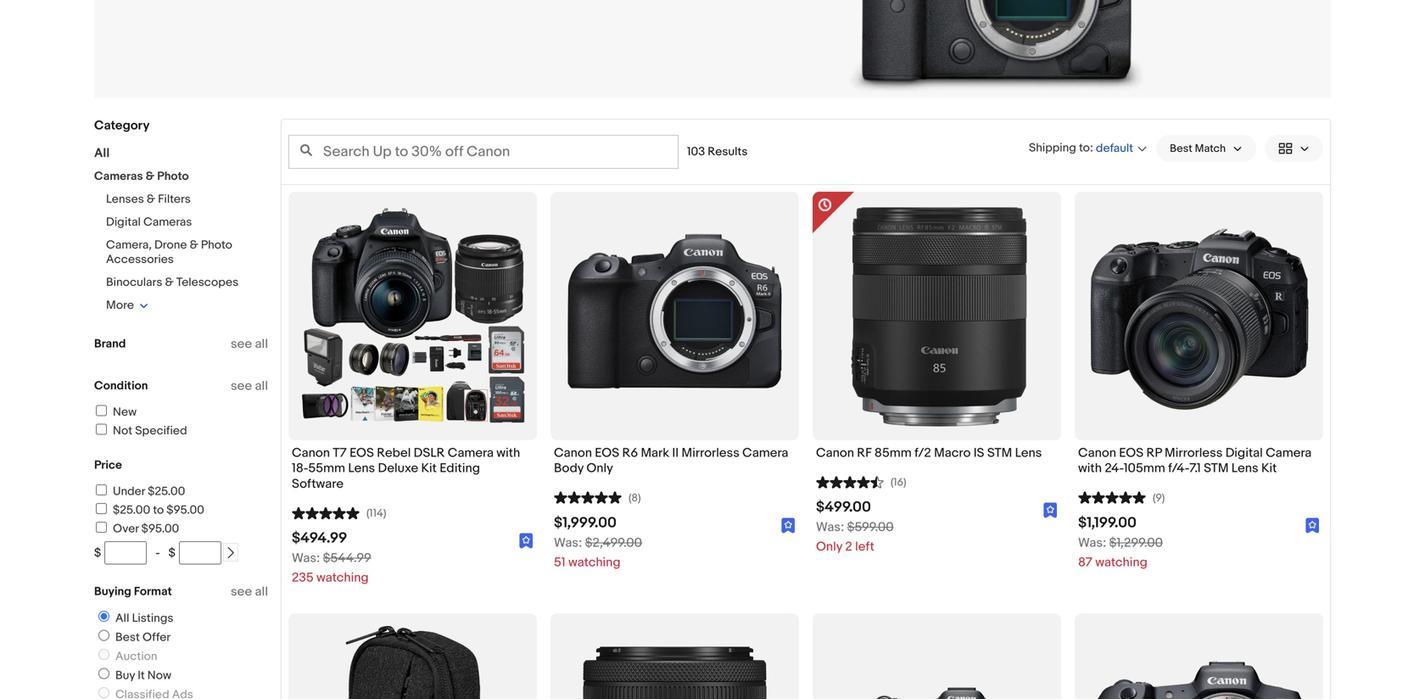 Task type: vqa. For each thing, say whether or not it's contained in the screenshot.
Brand-
no



Task type: locate. For each thing, give the bounding box(es) containing it.
0 vertical spatial all
[[255, 336, 268, 352]]

2 vertical spatial see all button
[[231, 584, 268, 599]]

stm right is
[[987, 445, 1012, 461]]

was: $599.00 only 2 left
[[816, 520, 894, 555]]

1 horizontal spatial all
[[115, 611, 129, 626]]

5 out of 5 stars image up $1,999.00
[[554, 489, 622, 505]]

(16) link
[[816, 474, 907, 489]]

4 canon from the left
[[1078, 445, 1116, 461]]

canon rf 85mm f/2 macro is stm lens image
[[813, 192, 1061, 440]]

canon eos rp mirrorless digital camera with 24-105mm f/4-7.1 stm  lens kit image
[[1075, 192, 1324, 440]]

87
[[1078, 555, 1093, 570]]

eos inside the canon eos r6 mark ii mirrorless camera body only
[[595, 445, 619, 461]]

1 vertical spatial only
[[816, 539, 842, 555]]

1 $ from the left
[[94, 546, 101, 560]]

editing
[[440, 461, 480, 476]]

category
[[94, 118, 150, 133]]

0 vertical spatial see all button
[[231, 336, 268, 352]]

photo up telescopes
[[201, 238, 232, 252]]

watching inside was: $1,299.00 87 watching
[[1095, 555, 1148, 570]]

filters
[[158, 192, 191, 207]]

canon t7 eos rebel dslr camera with 18-55mm lens deluxe kit editing software image
[[288, 192, 537, 440]]

0 horizontal spatial lens
[[348, 461, 375, 476]]

2 see all from the top
[[231, 378, 268, 394]]

canon eos r5 mirrorless digital camera body only image
[[1075, 613, 1324, 699]]

1 horizontal spatial camera
[[743, 445, 788, 461]]

1 horizontal spatial 5 out of 5 stars image
[[554, 489, 622, 505]]

$25.00 to $95.00 checkbox
[[96, 503, 107, 514]]

$494.99
[[292, 529, 347, 547]]

watching inside was: $544.99 235 watching
[[316, 570, 369, 585]]

& up lenses & filters link
[[146, 169, 155, 184]]

1 eos from the left
[[350, 445, 374, 461]]

2 see from the top
[[231, 378, 252, 394]]

2 all from the top
[[255, 378, 268, 394]]

Classified Ads radio
[[98, 687, 109, 698]]

see all button for category
[[231, 336, 268, 352]]

all inside 'link'
[[115, 611, 129, 626]]

now
[[147, 669, 171, 683]]

see all for category
[[231, 336, 268, 352]]

shipping to : default
[[1029, 141, 1134, 156]]

2 see all button from the top
[[231, 378, 268, 394]]

2 horizontal spatial camera
[[1266, 445, 1312, 461]]

$599.00
[[847, 520, 894, 535]]

new link
[[93, 405, 137, 420]]

& down camera, drone & photo accessories link
[[165, 275, 174, 290]]

rp
[[1147, 445, 1162, 461]]

1 vertical spatial best
[[115, 630, 140, 645]]

kit inside canon t7 eos rebel dslr camera with 18-55mm lens deluxe kit editing software
[[421, 461, 437, 476]]

1 vertical spatial photo
[[201, 238, 232, 252]]

$25.00 up $25.00 to $95.00
[[148, 484, 185, 499]]

0 horizontal spatial stm
[[987, 445, 1012, 461]]

2 horizontal spatial 5 out of 5 stars image
[[1078, 489, 1146, 505]]

Maximum Value text field
[[179, 541, 221, 565]]

1 vertical spatial digital
[[1226, 445, 1263, 461]]

with right dslr
[[497, 445, 520, 461]]

canon eos r8 mirrorless camera image
[[813, 613, 1061, 699]]

binoculars & telescopes link
[[106, 275, 239, 290]]

new
[[113, 405, 137, 420]]

1 see all from the top
[[231, 336, 268, 352]]

1 horizontal spatial kit
[[1262, 461, 1277, 476]]

was: down $499.00
[[816, 520, 844, 535]]

0 horizontal spatial watching
[[316, 570, 369, 585]]

only
[[587, 461, 613, 476], [816, 539, 842, 555]]

1 kit from the left
[[421, 461, 437, 476]]

1 vertical spatial all
[[255, 378, 268, 394]]

1 canon from the left
[[292, 445, 330, 461]]

1 horizontal spatial cameras
[[143, 215, 192, 229]]

best for best offer
[[115, 630, 140, 645]]

2 canon from the left
[[554, 445, 592, 461]]

$ right -
[[168, 546, 175, 560]]

to for $95.00
[[153, 503, 164, 518]]

canon inside the canon eos r6 mark ii mirrorless camera body only
[[554, 445, 592, 461]]

canon eos rp mirrorless digital camera with 24-105mm f/4-7.1 stm  lens kit
[[1078, 445, 1312, 476]]

2 horizontal spatial watching
[[1095, 555, 1148, 570]]

lens right is
[[1015, 445, 1042, 461]]

0 vertical spatial all
[[94, 146, 110, 161]]

see
[[231, 336, 252, 352], [231, 378, 252, 394], [231, 584, 252, 599]]

$25.00 down under
[[113, 503, 150, 518]]

2 eos from the left
[[595, 445, 619, 461]]

1 horizontal spatial watching
[[568, 555, 621, 570]]

0 horizontal spatial [object undefined] image
[[782, 517, 796, 533]]

only up (8) link
[[587, 461, 613, 476]]

results
[[708, 145, 748, 159]]

1 horizontal spatial best
[[1170, 142, 1193, 155]]

view: gallery view image
[[1279, 140, 1310, 157]]

body
[[554, 461, 584, 476]]

ii
[[672, 445, 679, 461]]

2 vertical spatial all
[[255, 584, 268, 599]]

f/2
[[915, 445, 931, 461]]

3 see all from the top
[[231, 584, 268, 599]]

under $25.00 link
[[93, 484, 185, 499]]

lens right the 55mm
[[348, 461, 375, 476]]

3 camera from the left
[[1266, 445, 1312, 461]]

to down under $25.00
[[153, 503, 164, 518]]

24-
[[1105, 461, 1124, 476]]

all
[[255, 336, 268, 352], [255, 378, 268, 394], [255, 584, 268, 599]]

best inside dropdown button
[[1170, 142, 1193, 155]]

rf
[[857, 445, 872, 461]]

watching down $544.99
[[316, 570, 369, 585]]

canon left "rf"
[[816, 445, 854, 461]]

0 horizontal spatial $
[[94, 546, 101, 560]]

eos inside canon eos rp mirrorless digital camera with 24-105mm f/4-7.1 stm  lens kit
[[1119, 445, 1144, 461]]

mirrorless inside canon eos rp mirrorless digital camera with 24-105mm f/4-7.1 stm  lens kit
[[1165, 445, 1223, 461]]

camera inside canon eos rp mirrorless digital camera with 24-105mm f/4-7.1 stm  lens kit
[[1266, 445, 1312, 461]]

was: inside was: $544.99 235 watching
[[292, 551, 320, 566]]

stm inside canon eos rp mirrorless digital camera with 24-105mm f/4-7.1 stm  lens kit
[[1204, 461, 1229, 476]]

0 horizontal spatial mirrorless
[[682, 445, 740, 461]]

2 horizontal spatial lens
[[1232, 461, 1259, 476]]

with left the 24-
[[1078, 461, 1102, 476]]

best match button
[[1156, 135, 1256, 162]]

only left the 2 at the bottom right of page
[[816, 539, 842, 555]]

0 vertical spatial see all
[[231, 336, 268, 352]]

watching inside was: $2,499.00 51 watching
[[568, 555, 621, 570]]

shipping
[[1029, 141, 1077, 155]]

canon inside 'link'
[[816, 445, 854, 461]]

2 vertical spatial see all
[[231, 584, 268, 599]]

was: inside was: $1,299.00 87 watching
[[1078, 535, 1107, 551]]

0 horizontal spatial 5 out of 5 stars image
[[292, 505, 360, 520]]

5 out of 5 stars image up $494.99
[[292, 505, 360, 520]]

not
[[113, 424, 132, 438]]

3 eos from the left
[[1119, 445, 1144, 461]]

0 vertical spatial $25.00
[[148, 484, 185, 499]]

eos right t7
[[350, 445, 374, 461]]

0 vertical spatial cameras
[[94, 169, 143, 184]]

canon inside canon eos rp mirrorless digital camera with 24-105mm f/4-7.1 stm  lens kit
[[1078, 445, 1116, 461]]

photo up filters
[[157, 169, 189, 184]]

1 horizontal spatial only
[[816, 539, 842, 555]]

digital inside lenses & filters digital cameras camera, drone & photo accessories binoculars & telescopes
[[106, 215, 141, 229]]

2 vertical spatial see
[[231, 584, 252, 599]]

0 vertical spatial photo
[[157, 169, 189, 184]]

Minimum Value text field
[[105, 541, 147, 565]]

listings
[[132, 611, 173, 626]]

was: up 51
[[554, 535, 582, 551]]

1 horizontal spatial eos
[[595, 445, 619, 461]]

0 vertical spatial digital
[[106, 215, 141, 229]]

0 horizontal spatial kit
[[421, 461, 437, 476]]

it
[[138, 669, 145, 683]]

eos inside canon t7 eos rebel dslr camera with 18-55mm lens deluxe kit editing software
[[350, 445, 374, 461]]

1 horizontal spatial stm
[[1204, 461, 1229, 476]]

to left default
[[1079, 141, 1090, 155]]

cameras up drone
[[143, 215, 192, 229]]

was: inside was: $599.00 only 2 left
[[816, 520, 844, 535]]

best up auction link in the bottom of the page
[[115, 630, 140, 645]]

buy it now link
[[92, 668, 175, 683]]

lenses & filters digital cameras camera, drone & photo accessories binoculars & telescopes
[[106, 192, 239, 290]]

1 horizontal spatial digital
[[1226, 445, 1263, 461]]

under
[[113, 484, 145, 499]]

2 mirrorless from the left
[[1165, 445, 1223, 461]]

$25.00 to $95.00
[[113, 503, 204, 518]]

all down the category
[[94, 146, 110, 161]]

$ down over $95.00 option
[[94, 546, 101, 560]]

was: inside was: $2,499.00 51 watching
[[554, 535, 582, 551]]

1 horizontal spatial [object undefined] image
[[1044, 502, 1058, 518]]

85mm
[[875, 445, 912, 461]]

was:
[[816, 520, 844, 535], [554, 535, 582, 551], [1078, 535, 1107, 551], [292, 551, 320, 566]]

kit down dslr
[[421, 461, 437, 476]]

0 vertical spatial see
[[231, 336, 252, 352]]

1 vertical spatial see
[[231, 378, 252, 394]]

1 horizontal spatial $
[[168, 546, 175, 560]]

mark
[[641, 445, 669, 461]]

digital inside canon eos rp mirrorless digital camera with 24-105mm f/4-7.1 stm  lens kit
[[1226, 445, 1263, 461]]

was: up 87 in the bottom of the page
[[1078, 535, 1107, 551]]

1 camera from the left
[[448, 445, 494, 461]]

2 camera from the left
[[743, 445, 788, 461]]

0 vertical spatial $95.00
[[167, 503, 204, 518]]

2 kit from the left
[[1262, 461, 1277, 476]]

0 horizontal spatial all
[[94, 146, 110, 161]]

digital cameras link
[[106, 215, 192, 229]]

& up digital cameras link
[[147, 192, 155, 207]]

brand
[[94, 337, 126, 351]]

1 vertical spatial see all
[[231, 378, 268, 394]]

canon t7 eos rebel dslr camera with 18-55mm lens deluxe kit editing software link
[[292, 445, 534, 496]]

accessories
[[106, 252, 174, 267]]

$25.00
[[148, 484, 185, 499], [113, 503, 150, 518]]

[object undefined] image
[[1044, 503, 1058, 518], [1306, 517, 1320, 533], [782, 518, 796, 533], [519, 533, 534, 549], [519, 533, 534, 549]]

1 horizontal spatial to
[[1079, 141, 1090, 155]]

photo
[[157, 169, 189, 184], [201, 238, 232, 252]]

5 out of 5 stars image for $494.99
[[292, 505, 360, 520]]

canon for $499.00
[[816, 445, 854, 461]]

default
[[1096, 141, 1134, 156]]

mirrorless up 7.1
[[1165, 445, 1223, 461]]

match
[[1195, 142, 1226, 155]]

t7
[[333, 445, 347, 461]]

1 vertical spatial $95.00
[[141, 522, 179, 536]]

kit right 7.1
[[1262, 461, 1277, 476]]

1 horizontal spatial with
[[1078, 461, 1102, 476]]

kit
[[421, 461, 437, 476], [1262, 461, 1277, 476]]

with inside canon eos rp mirrorless digital camera with 24-105mm f/4-7.1 stm  lens kit
[[1078, 461, 1102, 476]]

lens right 7.1
[[1232, 461, 1259, 476]]

mirrorless right the ii
[[682, 445, 740, 461]]

see all button for brand
[[231, 378, 268, 394]]

eos
[[350, 445, 374, 461], [595, 445, 619, 461], [1119, 445, 1144, 461]]

0 horizontal spatial digital
[[106, 215, 141, 229]]

stm inside 'link'
[[987, 445, 1012, 461]]

$1,999.00
[[554, 514, 617, 532]]

camera inside canon t7 eos rebel dslr camera with 18-55mm lens deluxe kit editing software
[[448, 445, 494, 461]]

1 see all button from the top
[[231, 336, 268, 352]]

1 horizontal spatial photo
[[201, 238, 232, 252]]

to inside shipping to : default
[[1079, 141, 1090, 155]]

Not Specified checkbox
[[96, 424, 107, 435]]

2 $ from the left
[[168, 546, 175, 560]]

camera for $1,199.00
[[1266, 445, 1312, 461]]

cameras up lenses
[[94, 169, 143, 184]]

canon up 18-
[[292, 445, 330, 461]]

0 horizontal spatial camera
[[448, 445, 494, 461]]

to
[[1079, 141, 1090, 155], [153, 503, 164, 518]]

eos left r6
[[595, 445, 619, 461]]

canon eos r6 mark ii mirrorless camera body only
[[554, 445, 788, 476]]

more button
[[106, 298, 148, 313]]

with for $494.99
[[497, 445, 520, 461]]

1 vertical spatial see all button
[[231, 378, 268, 394]]

all right "all listings" radio
[[115, 611, 129, 626]]

1 horizontal spatial lens
[[1015, 445, 1042, 461]]

0 horizontal spatial best
[[115, 630, 140, 645]]

with for $1,199.00
[[1078, 461, 1102, 476]]

f/4-
[[1168, 461, 1190, 476]]

0 vertical spatial only
[[587, 461, 613, 476]]

eos for $1,199.00
[[1119, 445, 1144, 461]]

Buy It Now radio
[[98, 668, 109, 679]]

deluxe
[[378, 461, 418, 476]]

1 horizontal spatial mirrorless
[[1165, 445, 1223, 461]]

best left match
[[1170, 142, 1193, 155]]

eos up 105mm
[[1119, 445, 1144, 461]]

1 mirrorless from the left
[[682, 445, 740, 461]]

0 horizontal spatial eos
[[350, 445, 374, 461]]

$95.00 down under $25.00
[[167, 503, 204, 518]]

5 out of 5 stars image up $1,199.00
[[1078, 489, 1146, 505]]

1 all from the top
[[255, 336, 268, 352]]

canon rf 85mm f/2 macro is stm lens link
[[816, 445, 1058, 465]]

3 canon from the left
[[816, 445, 854, 461]]

1 vertical spatial $25.00
[[113, 503, 150, 518]]

all
[[94, 146, 110, 161], [115, 611, 129, 626]]

canon up the body on the bottom of page
[[554, 445, 592, 461]]

1 vertical spatial cameras
[[143, 215, 192, 229]]

0 vertical spatial to
[[1079, 141, 1090, 155]]

0 horizontal spatial to
[[153, 503, 164, 518]]

&
[[146, 169, 155, 184], [147, 192, 155, 207], [190, 238, 198, 252], [165, 275, 174, 290]]

canon up the 24-
[[1078, 445, 1116, 461]]

0 horizontal spatial only
[[587, 461, 613, 476]]

camera
[[448, 445, 494, 461], [743, 445, 788, 461], [1266, 445, 1312, 461]]

was: for $499.00
[[816, 520, 844, 535]]

5 out of 5 stars image
[[554, 489, 622, 505], [1078, 489, 1146, 505], [292, 505, 360, 520]]

watching
[[568, 555, 621, 570], [1095, 555, 1148, 570], [316, 570, 369, 585]]

1 vertical spatial all
[[115, 611, 129, 626]]

$95.00 down $25.00 to $95.00
[[141, 522, 179, 536]]

canon inside canon t7 eos rebel dslr camera with 18-55mm lens deluxe kit editing software
[[292, 445, 330, 461]]

[object undefined] image for $494.99
[[519, 533, 534, 549]]

1 see from the top
[[231, 336, 252, 352]]

0 horizontal spatial with
[[497, 445, 520, 461]]

0 vertical spatial best
[[1170, 142, 1193, 155]]

watching for $494.99
[[316, 570, 369, 585]]

watching down $2,499.00
[[568, 555, 621, 570]]

(16)
[[891, 476, 907, 489]]

$544.99
[[323, 551, 371, 566]]

stm right 7.1
[[1204, 461, 1229, 476]]

watching down $1,299.00
[[1095, 555, 1148, 570]]

103
[[687, 145, 705, 159]]

was: up 235
[[292, 551, 320, 566]]

[object undefined] image for $1,999.00
[[782, 517, 796, 533]]

under $25.00
[[113, 484, 185, 499]]

cameras
[[94, 169, 143, 184], [143, 215, 192, 229]]

canon for $494.99
[[292, 445, 330, 461]]

1 vertical spatial to
[[153, 503, 164, 518]]

macro
[[934, 445, 971, 461]]

2 horizontal spatial eos
[[1119, 445, 1144, 461]]

canon rf 85mm f/2 macro is stm lens
[[816, 445, 1042, 461]]

with inside canon t7 eos rebel dslr camera with 18-55mm lens deluxe kit editing software
[[497, 445, 520, 461]]

binoculars
[[106, 275, 162, 290]]

55mm
[[308, 461, 345, 476]]

[object undefined] image
[[1044, 502, 1058, 518], [782, 517, 796, 533], [1306, 518, 1320, 533]]



Task type: describe. For each thing, give the bounding box(es) containing it.
All Listings radio
[[98, 611, 109, 622]]

see all for brand
[[231, 378, 268, 394]]

see for brand
[[231, 378, 252, 394]]

auction
[[115, 649, 157, 664]]

camera inside the canon eos r6 mark ii mirrorless camera body only
[[743, 445, 788, 461]]

Best Offer radio
[[98, 630, 109, 641]]

Enter your search keyword text field
[[288, 135, 679, 169]]

18-
[[292, 461, 308, 476]]

$1,199.00
[[1078, 514, 1137, 532]]

cameras & photo
[[94, 169, 189, 184]]

Under $25.00 checkbox
[[96, 484, 107, 495]]

[object undefined] image for $499.00
[[1044, 503, 1058, 518]]

all for all
[[94, 146, 110, 161]]

& right drone
[[190, 238, 198, 252]]

is
[[974, 445, 985, 461]]

3 see from the top
[[231, 584, 252, 599]]

kit inside canon eos rp mirrorless digital camera with 24-105mm f/4-7.1 stm  lens kit
[[1262, 461, 1277, 476]]

all for brand
[[255, 378, 268, 394]]

format
[[134, 585, 172, 599]]

submit price range image
[[225, 547, 237, 559]]

51
[[554, 555, 566, 570]]

camera,
[[106, 238, 152, 252]]

0 horizontal spatial cameras
[[94, 169, 143, 184]]

-
[[155, 546, 160, 560]]

[object undefined] image for $1,999.00
[[782, 518, 796, 533]]

canon for $1,199.00
[[1078, 445, 1116, 461]]

to for :
[[1079, 141, 1090, 155]]

not specified link
[[93, 424, 187, 438]]

buy
[[115, 669, 135, 683]]

not specified
[[113, 424, 187, 438]]

software
[[292, 476, 344, 492]]

$ for maximum value text box on the left of page
[[168, 546, 175, 560]]

$499.00
[[816, 499, 871, 516]]

3 see all button from the top
[[231, 584, 268, 599]]

all for all listings
[[115, 611, 129, 626]]

5 out of 5 stars image for $1,199.00
[[1078, 489, 1146, 505]]

over $95.00 link
[[93, 522, 179, 536]]

only inside was: $599.00 only 2 left
[[816, 539, 842, 555]]

7.1
[[1190, 461, 1201, 476]]

2
[[845, 539, 852, 555]]

see for category
[[231, 336, 252, 352]]

canon eos r6 mark ii mirrorless camera body only link
[[554, 445, 796, 481]]

3 all from the top
[[255, 584, 268, 599]]

watching for $1,199.00
[[1095, 555, 1148, 570]]

0 horizontal spatial photo
[[157, 169, 189, 184]]

over $95.00
[[113, 522, 179, 536]]

cameras inside lenses & filters digital cameras camera, drone & photo accessories binoculars & telescopes
[[143, 215, 192, 229]]

canon edc-100 compact camera case image
[[288, 613, 537, 699]]

all link
[[94, 146, 110, 161]]

105mm
[[1124, 461, 1165, 476]]

price
[[94, 458, 122, 473]]

drone
[[154, 238, 187, 252]]

Over $95.00 checkbox
[[96, 522, 107, 533]]

was: $1,299.00 87 watching
[[1078, 535, 1163, 570]]

was: for $1,999.00
[[554, 535, 582, 551]]

over
[[113, 522, 139, 536]]

rebel
[[377, 445, 411, 461]]

was: for $1,199.00
[[1078, 535, 1107, 551]]

Auction radio
[[98, 649, 109, 660]]

was: for $494.99
[[292, 551, 320, 566]]

canon rf-s 10-18mm f4.5-6.3 is stm lens image
[[551, 613, 799, 699]]

telescopes
[[176, 275, 239, 290]]

$2,499.00
[[585, 535, 642, 551]]

photo inside lenses & filters digital cameras camera, drone & photo accessories binoculars & telescopes
[[201, 238, 232, 252]]

offer
[[143, 630, 171, 645]]

watching for $1,999.00
[[568, 555, 621, 570]]

(114)
[[367, 507, 386, 520]]

lenses & filters link
[[106, 192, 191, 207]]

r6
[[622, 445, 638, 461]]

(9)
[[1153, 492, 1165, 505]]

(8) link
[[554, 489, 641, 505]]

lens inside 'link'
[[1015, 445, 1042, 461]]

4.5 out of 5 stars image
[[816, 474, 884, 489]]

auction link
[[92, 649, 161, 664]]

lens inside canon eos rp mirrorless digital camera with 24-105mm f/4-7.1 stm  lens kit
[[1232, 461, 1259, 476]]

buy it now
[[115, 669, 171, 683]]

New checkbox
[[96, 405, 107, 416]]

:
[[1090, 141, 1093, 155]]

lens inside canon t7 eos rebel dslr camera with 18-55mm lens deluxe kit editing software
[[348, 461, 375, 476]]

235
[[292, 570, 314, 585]]

left
[[855, 539, 875, 555]]

camera for $494.99
[[448, 445, 494, 461]]

best match
[[1170, 142, 1226, 155]]

$1,299.00
[[1109, 535, 1163, 551]]

canon for $1,999.00
[[554, 445, 592, 461]]

103 results
[[687, 145, 748, 159]]

all for category
[[255, 336, 268, 352]]

canon eos rp mirrorless digital camera with 24-105mm f/4-7.1 stm  lens kit link
[[1078, 445, 1320, 481]]

buying
[[94, 585, 131, 599]]

more
[[106, 298, 134, 313]]

camera, drone & photo accessories link
[[106, 238, 232, 267]]

lenses
[[106, 192, 144, 207]]

canon t7 eos rebel dslr camera with 18-55mm lens deluxe kit editing software
[[292, 445, 520, 492]]

eos for $1,999.00
[[595, 445, 619, 461]]

5 out of 5 stars image for $1,999.00
[[554, 489, 622, 505]]

dslr
[[414, 445, 445, 461]]

buying format
[[94, 585, 172, 599]]

best for best match
[[1170, 142, 1193, 155]]

condition
[[94, 379, 148, 393]]

all listings link
[[92, 611, 177, 626]]

only inside the canon eos r6 mark ii mirrorless camera body only
[[587, 461, 613, 476]]

was: $544.99 235 watching
[[292, 551, 371, 585]]

all listings
[[115, 611, 173, 626]]

best offer
[[115, 630, 171, 645]]

canon eos r6 mark ii mirrorless camera body only image
[[551, 192, 799, 440]]

2 horizontal spatial [object undefined] image
[[1306, 518, 1320, 533]]

specified
[[135, 424, 187, 438]]

best offer link
[[92, 630, 174, 645]]

(8)
[[629, 492, 641, 505]]

[object undefined] image for $499.00
[[1044, 502, 1058, 518]]

mirrorless inside the canon eos r6 mark ii mirrorless camera body only
[[682, 445, 740, 461]]

$ for minimum value text field on the bottom of page
[[94, 546, 101, 560]]

$25.00 to $95.00 link
[[93, 503, 204, 518]]

(114) link
[[292, 505, 386, 520]]



